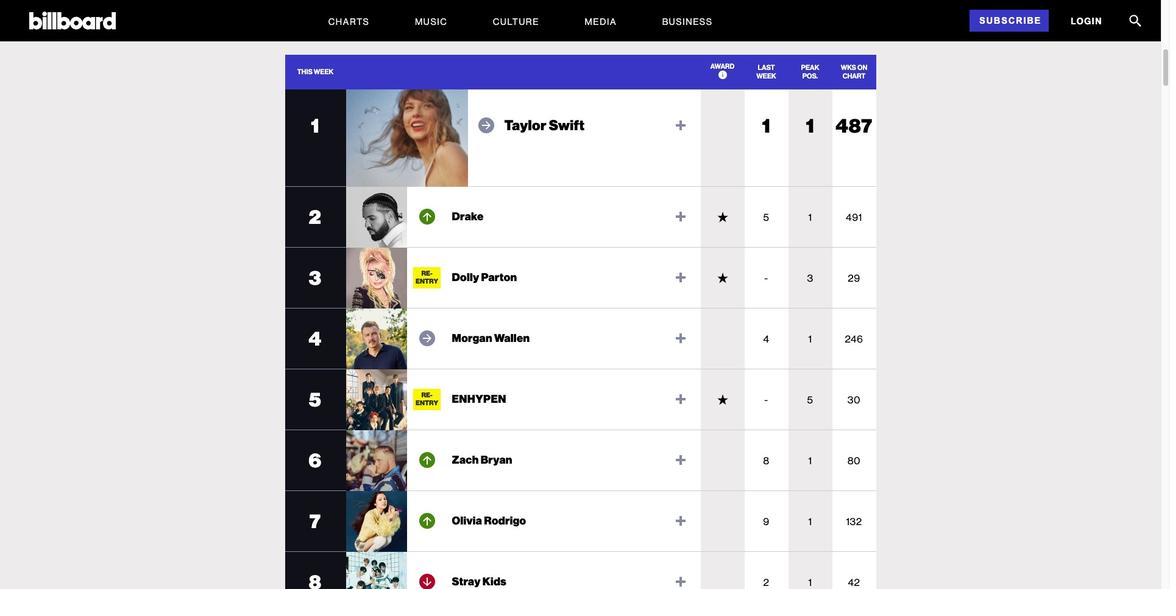 Task type: describe. For each thing, give the bounding box(es) containing it.
6
[[309, 449, 322, 473]]

wks on chart
[[841, 63, 867, 81]]

1 vertical spatial 2
[[763, 577, 769, 589]]

1 horizontal spatial 5
[[763, 211, 769, 224]]

taylor swift
[[504, 116, 585, 134]]

music link
[[415, 16, 455, 28]]

stray
[[452, 575, 481, 590]]

8
[[763, 455, 770, 467]]

swift
[[549, 116, 585, 134]]

media link
[[585, 16, 624, 28]]

1 down last week
[[762, 114, 771, 138]]

charts link
[[328, 16, 377, 28]]

0 vertical spatial 2
[[309, 205, 322, 229]]

132
[[846, 516, 862, 528]]

bryan
[[481, 454, 512, 468]]

this
[[297, 68, 313, 76]]

pos.
[[802, 72, 818, 81]]

taylor
[[504, 116, 547, 134]]

business
[[662, 16, 713, 27]]

1 horizontal spatial 3
[[807, 272, 813, 285]]

re- entry for 3
[[416, 270, 438, 286]]

wallen
[[494, 332, 530, 346]]

login button
[[1059, 10, 1115, 32]]

parton
[[481, 271, 517, 285]]

billboard image
[[29, 12, 116, 30]]

7
[[310, 510, 321, 534]]

last week
[[757, 63, 776, 81]]

olivia rodrigo
[[452, 515, 526, 529]]

stray kids
[[452, 575, 507, 590]]

award
[[710, 62, 735, 71]]

1 for 5
[[808, 211, 812, 224]]

wks
[[841, 63, 856, 72]]

this week
[[297, 68, 334, 76]]

- for 3
[[764, 272, 768, 285]]

entry for 3
[[416, 278, 438, 286]]

re- for 3
[[421, 270, 433, 278]]

487
[[836, 114, 873, 138]]

9
[[763, 516, 770, 528]]

zach
[[452, 454, 479, 468]]



Task type: vqa. For each thing, say whether or not it's contained in the screenshot.
Rockin' Around The Christmas Tree Brenda Lee
no



Task type: locate. For each thing, give the bounding box(es) containing it.
0 vertical spatial re- entry
[[416, 270, 438, 286]]

olivia
[[452, 515, 482, 529]]

1 left 80
[[808, 455, 812, 467]]

1 vertical spatial -
[[764, 394, 768, 407]]

1 left 42
[[808, 577, 812, 589]]

zach bryan
[[452, 454, 512, 468]]

1 for 9
[[808, 516, 812, 528]]

morgan wallen
[[452, 332, 530, 346]]

1 horizontal spatial week
[[757, 72, 776, 81]]

246
[[845, 333, 863, 346]]

week right 'this'
[[314, 68, 334, 76]]

0 horizontal spatial 5
[[309, 388, 322, 412]]

-
[[764, 272, 768, 285], [764, 394, 768, 407]]

2 - from the top
[[764, 394, 768, 407]]

1 for 2
[[808, 577, 812, 589]]

1 down the "this week"
[[311, 114, 320, 138]]

re- entry left enhypen
[[416, 391, 438, 408]]

29
[[848, 272, 860, 285]]

0 vertical spatial entry
[[416, 278, 438, 286]]

2 re- entry from the top
[[416, 391, 438, 408]]

- for 5
[[764, 394, 768, 407]]

1 vertical spatial re-
[[421, 391, 433, 400]]

3
[[309, 266, 322, 290], [807, 272, 813, 285]]

80
[[848, 455, 861, 467]]

5
[[763, 211, 769, 224], [309, 388, 322, 412], [807, 394, 813, 407]]

media
[[585, 16, 617, 27]]

0 vertical spatial -
[[764, 272, 768, 285]]

1 left 491 at the top of page
[[808, 211, 812, 224]]

re- entry for 5
[[416, 391, 438, 408]]

peak pos.
[[801, 63, 819, 81]]

0 horizontal spatial 3
[[309, 266, 322, 290]]

2 re- from the top
[[421, 391, 433, 400]]

1 for 8
[[808, 455, 812, 467]]

re- entry
[[416, 270, 438, 286], [416, 391, 438, 408]]

week
[[314, 68, 334, 76], [757, 72, 776, 81]]

entry left enhypen
[[416, 399, 438, 408]]

1 left 132
[[808, 516, 812, 528]]

1 re- from the top
[[421, 270, 433, 278]]

491
[[846, 211, 862, 224]]

1 vertical spatial re- entry
[[416, 391, 438, 408]]

kids
[[483, 575, 507, 590]]

chart
[[843, 72, 866, 81]]

week for last week
[[757, 72, 776, 81]]

week for this week
[[314, 68, 334, 76]]

last
[[758, 63, 775, 72]]

re- entry left dolly
[[416, 270, 438, 286]]

2 entry from the top
[[416, 399, 438, 408]]

1
[[311, 114, 320, 138], [762, 114, 771, 138], [806, 114, 815, 138], [808, 211, 812, 224], [808, 333, 812, 346], [808, 455, 812, 467], [808, 516, 812, 528], [808, 577, 812, 589]]

1 entry from the top
[[416, 278, 438, 286]]

entry
[[416, 278, 438, 286], [416, 399, 438, 408]]

42
[[848, 577, 860, 589]]

enhypen
[[452, 393, 506, 407]]

dolly parton
[[452, 271, 517, 285]]

1 for 4
[[808, 333, 812, 346]]

week down last
[[757, 72, 776, 81]]

re-
[[421, 270, 433, 278], [421, 391, 433, 400]]

2 horizontal spatial 5
[[807, 394, 813, 407]]

30
[[848, 394, 861, 407]]

on
[[857, 63, 867, 72]]

drake
[[452, 210, 484, 224]]

1 vertical spatial entry
[[416, 399, 438, 408]]

re- for 5
[[421, 391, 433, 400]]

culture link
[[493, 16, 547, 28]]

0 horizontal spatial week
[[314, 68, 334, 76]]

re- left enhypen
[[421, 391, 433, 400]]

entry left dolly
[[416, 278, 438, 286]]

1 for 1
[[806, 114, 815, 138]]

1 horizontal spatial 2
[[763, 577, 769, 589]]

business link
[[662, 16, 720, 28]]

login
[[1071, 15, 1103, 27]]

1 left '246'
[[808, 333, 812, 346]]

morgan
[[452, 332, 492, 346]]

1 left 487
[[806, 114, 815, 138]]

dolly
[[452, 271, 479, 285]]

1 horizontal spatial 4
[[763, 333, 770, 346]]

rodrigo
[[484, 515, 526, 529]]

1 - from the top
[[764, 272, 768, 285]]

4
[[309, 327, 322, 351], [763, 333, 770, 346]]

charts
[[328, 16, 370, 27]]

0 vertical spatial re-
[[421, 270, 433, 278]]

0 horizontal spatial 2
[[309, 205, 322, 229]]

re- left dolly
[[421, 270, 433, 278]]

0 horizontal spatial 4
[[309, 327, 322, 351]]

1 re- entry from the top
[[416, 270, 438, 286]]

culture
[[493, 16, 539, 27]]

2
[[309, 205, 322, 229], [763, 577, 769, 589]]

entry for 5
[[416, 399, 438, 408]]

peak
[[801, 63, 819, 72]]

music
[[415, 16, 448, 27]]



